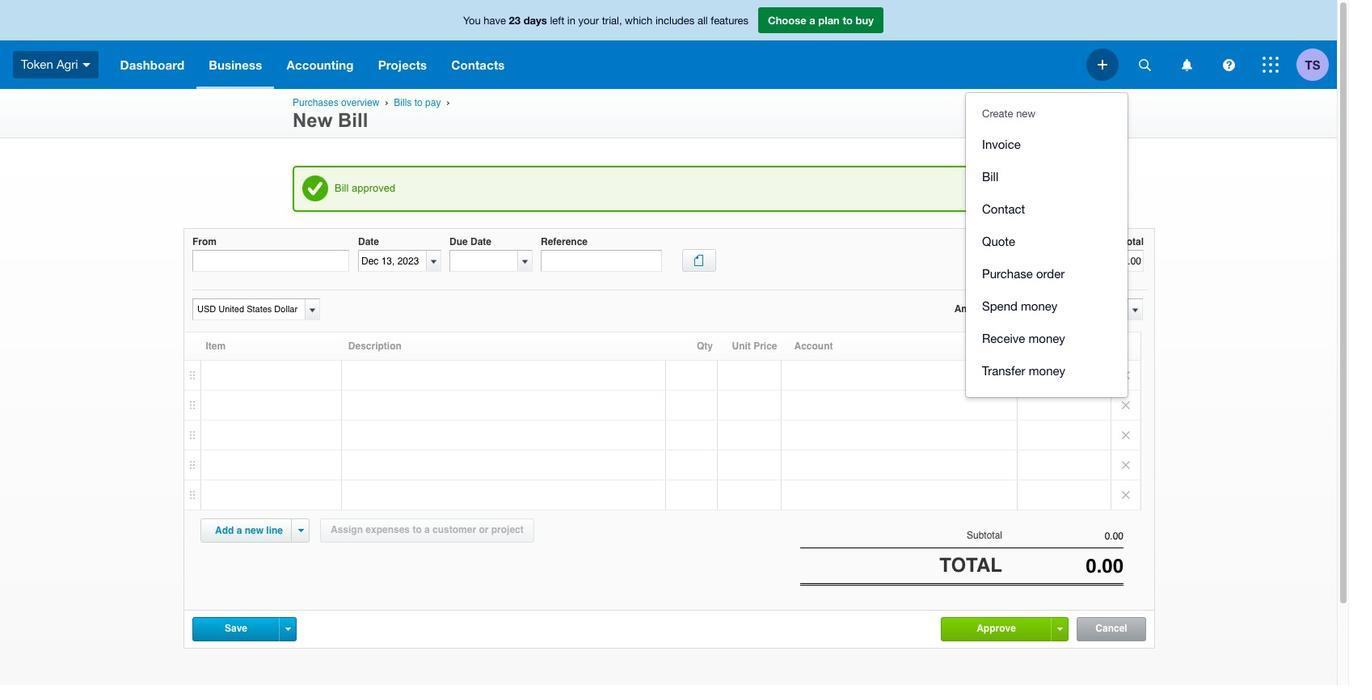 Task type: describe. For each thing, give the bounding box(es) containing it.
project
[[492, 524, 524, 535]]

create
[[983, 108, 1014, 120]]

token agri
[[21, 57, 78, 71]]

receive money
[[983, 331, 1066, 345]]

receive money link
[[967, 324, 1128, 356]]

more add line options... image
[[298, 529, 304, 532]]

left
[[550, 15, 565, 27]]

receive
[[983, 331, 1026, 345]]

customer
[[433, 524, 476, 535]]

assign expenses to a customer or project link
[[320, 518, 534, 543]]

to inside purchases overview › bills to pay › new bill
[[415, 97, 423, 108]]

total
[[1122, 236, 1145, 248]]

subtotal
[[967, 530, 1003, 541]]

1 horizontal spatial a
[[425, 524, 430, 535]]

choose
[[768, 14, 807, 27]]

a for to
[[810, 14, 816, 27]]

amounts are
[[955, 303, 1014, 315]]

qty
[[697, 341, 713, 352]]

description
[[348, 341, 402, 352]]

unit
[[732, 341, 751, 352]]

includes
[[656, 15, 695, 27]]

cancel
[[1096, 622, 1128, 634]]

banner containing ts
[[0, 0, 1338, 397]]

spend money
[[983, 299, 1058, 313]]

which
[[625, 15, 653, 27]]

spend money link
[[967, 292, 1128, 324]]

amounts
[[955, 303, 997, 315]]

business
[[209, 57, 262, 72]]

buy
[[856, 14, 874, 27]]

all
[[698, 15, 708, 27]]

4 delete line item image from the top
[[1112, 451, 1141, 480]]

your
[[579, 15, 599, 27]]

Date text field
[[359, 251, 426, 271]]

expenses
[[366, 524, 410, 535]]

reference
[[541, 236, 588, 248]]

amount usd
[[1039, 341, 1099, 352]]

projects
[[378, 57, 427, 72]]

dashboard link
[[108, 40, 197, 89]]

total
[[940, 554, 1003, 577]]

save
[[225, 622, 248, 634]]

to inside banner
[[843, 14, 853, 27]]

token agri button
[[0, 40, 108, 89]]

a for line
[[237, 525, 242, 536]]

usd
[[1078, 341, 1099, 352]]

more approve options... image
[[1058, 627, 1063, 631]]

purchase order link
[[967, 259, 1128, 292]]

bill approved
[[335, 182, 396, 194]]

approve link
[[942, 618, 1052, 639]]

add
[[215, 525, 234, 536]]

delete line item image
[[1112, 480, 1141, 510]]

ts button
[[1297, 40, 1338, 89]]

quote link
[[967, 227, 1128, 259]]

plan
[[819, 14, 840, 27]]

invoice link
[[967, 130, 1128, 162]]

purchases overview › bills to pay › new bill
[[293, 97, 453, 131]]

have
[[484, 15, 506, 27]]

approved
[[352, 182, 396, 194]]

accounting button
[[275, 40, 366, 89]]

Reference text field
[[541, 250, 662, 272]]

svg image inside token agri popup button
[[82, 63, 90, 67]]

you
[[463, 15, 481, 27]]

from
[[193, 236, 217, 248]]

bill link
[[967, 162, 1128, 195]]

projects button
[[366, 40, 439, 89]]

spend
[[983, 299, 1018, 313]]

unit price
[[732, 341, 778, 352]]

or
[[479, 524, 489, 535]]

contact
[[983, 202, 1026, 216]]

save link
[[193, 618, 279, 639]]

contacts button
[[439, 40, 517, 89]]

create new group
[[967, 122, 1128, 397]]

choose a plan to buy
[[768, 14, 874, 27]]



Task type: locate. For each thing, give the bounding box(es) containing it.
new right create at right
[[1017, 108, 1036, 120]]

are
[[1000, 303, 1014, 315]]

overview
[[341, 97, 380, 108]]

purchases
[[293, 97, 339, 108]]

price
[[754, 341, 778, 352]]

business button
[[197, 40, 275, 89]]

0 horizontal spatial new
[[245, 525, 264, 536]]

you have 23 days left in your trial, which includes all features
[[463, 14, 749, 27]]

a
[[810, 14, 816, 27], [425, 524, 430, 535], [237, 525, 242, 536]]

1 horizontal spatial new
[[1017, 108, 1036, 120]]

a inside banner
[[810, 14, 816, 27]]

money for receive money
[[1029, 331, 1066, 345]]

2 horizontal spatial a
[[810, 14, 816, 27]]

Total text field
[[1058, 250, 1145, 272]]

bills to pay link
[[394, 97, 441, 108]]

2 › from the left
[[447, 97, 450, 108]]

transfer
[[983, 364, 1026, 377]]

1 vertical spatial money
[[1029, 331, 1066, 345]]

to left buy
[[843, 14, 853, 27]]

money for transfer money
[[1029, 364, 1066, 377]]

to right expenses
[[413, 524, 422, 535]]

purchase
[[983, 267, 1034, 280]]

contact link
[[967, 195, 1128, 227]]

in
[[568, 15, 576, 27]]

None text field
[[1019, 299, 1128, 319], [1003, 531, 1124, 542], [1003, 555, 1124, 578], [1019, 299, 1128, 319], [1003, 531, 1124, 542], [1003, 555, 1124, 578]]

to
[[843, 14, 853, 27], [415, 97, 423, 108], [413, 524, 422, 535]]

2 delete line item image from the top
[[1112, 391, 1141, 420]]

bill
[[338, 109, 368, 131], [983, 169, 999, 183], [335, 182, 349, 194]]

2 date from the left
[[471, 236, 492, 248]]

None text field
[[193, 250, 349, 272], [193, 299, 303, 319], [193, 250, 349, 272], [193, 299, 303, 319]]

›
[[385, 97, 389, 108], [447, 97, 450, 108]]

due date
[[450, 236, 492, 248]]

create new
[[983, 108, 1036, 120]]

money down "spend money" link
[[1029, 331, 1066, 345]]

bill left approved
[[335, 182, 349, 194]]

ts
[[1306, 57, 1321, 72]]

new inside list box
[[1017, 108, 1036, 120]]

› left the bills
[[385, 97, 389, 108]]

pay
[[425, 97, 441, 108]]

› right pay
[[447, 97, 450, 108]]

add a new line
[[215, 525, 283, 536]]

date up due date text field
[[471, 236, 492, 248]]

0 horizontal spatial ›
[[385, 97, 389, 108]]

2 vertical spatial money
[[1029, 364, 1066, 377]]

bill inside bill link
[[983, 169, 999, 183]]

purchase order
[[983, 267, 1065, 280]]

new left line
[[245, 525, 264, 536]]

svg image
[[1263, 57, 1280, 73], [1182, 59, 1193, 71], [1223, 59, 1236, 71], [1098, 60, 1108, 70], [82, 63, 90, 67]]

date up date text field
[[358, 236, 379, 248]]

money inside receive money link
[[1029, 331, 1066, 345]]

23
[[509, 14, 521, 27]]

add a new line link
[[205, 519, 293, 542]]

cancel button
[[1078, 618, 1146, 640]]

assign
[[331, 524, 363, 535]]

a right the add
[[237, 525, 242, 536]]

1 horizontal spatial ›
[[447, 97, 450, 108]]

due
[[450, 236, 468, 248]]

bill inside purchases overview › bills to pay › new bill
[[338, 109, 368, 131]]

assign expenses to a customer or project
[[331, 524, 524, 535]]

list box
[[967, 93, 1128, 397]]

agri
[[57, 57, 78, 71]]

bill down overview
[[338, 109, 368, 131]]

quote
[[983, 234, 1016, 248]]

more save options... image
[[285, 627, 291, 631]]

1 › from the left
[[385, 97, 389, 108]]

money inside transfer money "link"
[[1029, 364, 1066, 377]]

0 vertical spatial to
[[843, 14, 853, 27]]

new
[[293, 109, 333, 131]]

svg image
[[1139, 59, 1151, 71]]

money
[[1022, 299, 1058, 313], [1029, 331, 1066, 345], [1029, 364, 1066, 377]]

account
[[795, 341, 834, 352]]

bill for bill
[[983, 169, 999, 183]]

banner
[[0, 0, 1338, 397]]

0 horizontal spatial a
[[237, 525, 242, 536]]

1 vertical spatial new
[[245, 525, 264, 536]]

token
[[21, 57, 53, 71]]

order
[[1037, 267, 1065, 280]]

a left customer
[[425, 524, 430, 535]]

bill for bill approved
[[335, 182, 349, 194]]

transfer money link
[[967, 356, 1128, 389]]

transfer money
[[983, 364, 1066, 377]]

money for spend money
[[1022, 299, 1058, 313]]

1 delete line item image from the top
[[1112, 361, 1141, 390]]

line
[[266, 525, 283, 536]]

2 vertical spatial to
[[413, 524, 422, 535]]

invoice
[[983, 137, 1021, 151]]

dashboard
[[120, 57, 185, 72]]

item
[[206, 341, 226, 352]]

features
[[711, 15, 749, 27]]

1 horizontal spatial date
[[471, 236, 492, 248]]

a left plan
[[810, 14, 816, 27]]

date
[[358, 236, 379, 248], [471, 236, 492, 248]]

contacts
[[452, 57, 505, 72]]

1 vertical spatial to
[[415, 97, 423, 108]]

accounting
[[287, 57, 354, 72]]

3 delete line item image from the top
[[1112, 421, 1141, 450]]

bill down invoice on the top right of page
[[983, 169, 999, 183]]

0 vertical spatial new
[[1017, 108, 1036, 120]]

purchases overview link
[[293, 97, 380, 108]]

0 horizontal spatial date
[[358, 236, 379, 248]]

money down amount
[[1029, 364, 1066, 377]]

approve
[[977, 622, 1017, 634]]

trial,
[[602, 15, 622, 27]]

money down purchase order link
[[1022, 299, 1058, 313]]

amount
[[1039, 341, 1075, 352]]

delete line item image
[[1112, 361, 1141, 390], [1112, 391, 1141, 420], [1112, 421, 1141, 450], [1112, 451, 1141, 480]]

1 date from the left
[[358, 236, 379, 248]]

0 vertical spatial money
[[1022, 299, 1058, 313]]

to left pay
[[415, 97, 423, 108]]

list box containing invoice
[[967, 93, 1128, 397]]

days
[[524, 14, 547, 27]]

Due Date text field
[[451, 251, 518, 271]]

new
[[1017, 108, 1036, 120], [245, 525, 264, 536]]

bills
[[394, 97, 412, 108]]

money inside "spend money" link
[[1022, 299, 1058, 313]]



Task type: vqa. For each thing, say whether or not it's contained in the screenshot.
Credit
no



